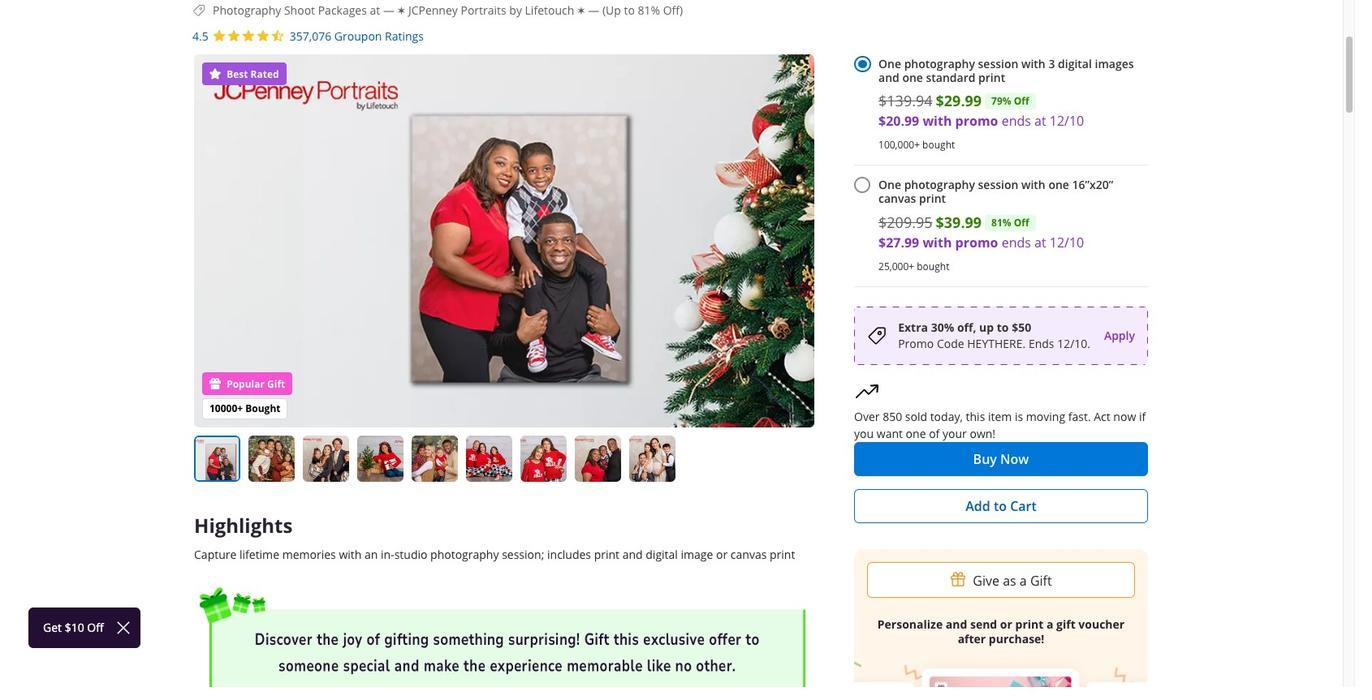 Task type: vqa. For each thing, say whether or not it's contained in the screenshot.
the Sponsor your Campaign link
no



Task type: locate. For each thing, give the bounding box(es) containing it.
image 7: up to 81% off photography shoot bundle image
[[521, 436, 567, 482]]

0 vertical spatial photography
[[904, 56, 975, 71]]

off
[[1014, 95, 1029, 108], [1014, 216, 1029, 230]]

at for $39.99
[[1035, 234, 1046, 252]]

image 9: up to 81% off photography shoot bundle image
[[629, 436, 676, 482]]

to right (up
[[624, 2, 635, 18]]

off down 'one photography session with one 16"x20" canvas print'
[[1014, 216, 1029, 230]]

gift
[[267, 378, 285, 391], [1030, 573, 1052, 590]]

image 5: up to 81% off photography shoot bundle image
[[412, 436, 458, 482]]

own!
[[970, 426, 996, 442]]

1 horizontal spatial ✶
[[577, 2, 585, 18]]

0 vertical spatial and
[[879, 70, 900, 85]]

81% up the '$27.99 with promo ends at 12/10'
[[992, 216, 1012, 230]]

30%
[[931, 320, 954, 335]]

0 horizontal spatial —
[[383, 2, 395, 18]]

1 12/10 from the top
[[1050, 112, 1084, 130]]

photography for $39.99
[[904, 177, 975, 193]]

one up $139.94
[[879, 56, 901, 71]]

1 vertical spatial session
[[978, 177, 1019, 193]]

with down $29.99
[[923, 112, 952, 130]]

fast.
[[1068, 409, 1091, 425]]

one inside one photography session with 3 digital images and one standard print
[[903, 70, 923, 85]]

digital right 3
[[1058, 56, 1092, 71]]

portraits
[[461, 2, 506, 18]]

sold
[[905, 409, 927, 425]]

a
[[1020, 573, 1027, 590], [1047, 617, 1054, 633]]

100,000+
[[879, 138, 920, 151]]

0 vertical spatial one
[[879, 56, 901, 71]]

1 vertical spatial a
[[1047, 617, 1054, 633]]

$139.94
[[879, 91, 933, 111]]

— left (up
[[588, 2, 600, 18]]

promo code
[[898, 336, 967, 352]]

add to cart
[[966, 498, 1037, 516]]

1 vertical spatial ends
[[1002, 234, 1031, 252]]

gift up bought
[[267, 378, 285, 391]]

one left 16"x20"
[[1049, 177, 1069, 193]]

✶
[[398, 2, 405, 18], [577, 2, 585, 18]]

thumbnail 7 option
[[521, 436, 567, 482]]

photography inside one photography session with 3 digital images and one standard print
[[904, 56, 975, 71]]

and inside the highlights capture lifetime memories with an in-studio photography session; includes print and digital image or canvas print
[[623, 547, 643, 563]]

photography up $29.99
[[904, 56, 975, 71]]

✶ up ratings
[[398, 2, 405, 18]]

12/10 down 3
[[1050, 112, 1084, 130]]

1 vertical spatial one
[[879, 177, 901, 193]]

at up groupon
[[370, 2, 380, 18]]

over
[[854, 409, 880, 425]]

photography up $39.99 on the top right of page
[[904, 177, 975, 193]]

promo
[[898, 336, 934, 352]]

1 vertical spatial bought
[[917, 260, 950, 273]]

2 ✶ from the left
[[577, 2, 585, 18]]

lifetouch
[[525, 2, 574, 18]]

to
[[624, 2, 635, 18], [997, 320, 1009, 335], [994, 498, 1007, 516]]

1 horizontal spatial and
[[879, 70, 900, 85]]

0 vertical spatial or
[[716, 547, 728, 563]]

1 vertical spatial at
[[1035, 112, 1046, 130]]

your
[[943, 426, 967, 442]]

2 vertical spatial one
[[906, 426, 926, 442]]

1 off from the top
[[1014, 95, 1029, 108]]

2 promo from the top
[[955, 234, 998, 252]]

1 horizontal spatial canvas
[[879, 191, 916, 206]]

with up 81% off on the right of the page
[[1022, 177, 1046, 193]]

canvas
[[879, 191, 916, 206], [731, 547, 767, 563]]

0 vertical spatial canvas
[[879, 191, 916, 206]]

highlights capture lifetime memories with an in-studio photography session; includes print and digital image or canvas print
[[194, 512, 795, 563]]

1 one from the top
[[879, 56, 901, 71]]

4.5
[[192, 28, 209, 44]]

2 one from the top
[[879, 177, 901, 193]]

or right image
[[716, 547, 728, 563]]

1 horizontal spatial or
[[1000, 617, 1013, 633]]

bought for $39.99
[[917, 260, 950, 273]]

0 vertical spatial 81%
[[638, 2, 660, 18]]

studio
[[394, 547, 428, 563]]

digital inside one photography session with 3 digital images and one standard print
[[1058, 56, 1092, 71]]

digital left image
[[646, 547, 678, 563]]

2 vertical spatial to
[[994, 498, 1007, 516]]

12/10 for $39.99
[[1050, 234, 1084, 252]]

with inside 'one photography session with one 16"x20" canvas print'
[[1022, 177, 1046, 193]]

one
[[879, 56, 901, 71], [879, 177, 901, 193]]

0 horizontal spatial canvas
[[731, 547, 767, 563]]

1 promo from the top
[[955, 112, 998, 130]]

ratings
[[385, 28, 424, 44]]

thumbnail 3 option
[[303, 436, 349, 482]]

0 horizontal spatial and
[[623, 547, 643, 563]]

0 horizontal spatial or
[[716, 547, 728, 563]]

code
[[937, 336, 964, 352]]

0 vertical spatial digital
[[1058, 56, 1092, 71]]

one up $139.94
[[903, 70, 923, 85]]

0 vertical spatial to
[[624, 2, 635, 18]]

1 vertical spatial canvas
[[731, 547, 767, 563]]

— up ratings
[[383, 2, 395, 18]]

photography right the studio
[[430, 547, 499, 563]]

one inside one photography session with 3 digital images and one standard print
[[879, 56, 901, 71]]

to inside button
[[994, 498, 1007, 516]]

81% left off)
[[638, 2, 660, 18]]

and left send
[[946, 617, 967, 633]]

with left 3
[[1022, 56, 1046, 71]]

thumbnail 4 option
[[357, 436, 404, 482]]

or
[[716, 547, 728, 563], [1000, 617, 1013, 633]]

1 vertical spatial one
[[1049, 177, 1069, 193]]

16"x20"
[[1072, 177, 1114, 193]]

canvas right image
[[731, 547, 767, 563]]

at down one photography session with 3 digital images and one standard print
[[1035, 112, 1046, 130]]

1 vertical spatial 12/10
[[1050, 234, 1084, 252]]

2 vertical spatial photography
[[430, 547, 499, 563]]

✶ left (up
[[577, 2, 585, 18]]

a left gift
[[1047, 617, 1054, 633]]

1 vertical spatial promo
[[955, 234, 998, 252]]

2 vertical spatial at
[[1035, 234, 1046, 252]]

is
[[1015, 409, 1023, 425]]

session
[[978, 56, 1019, 71], [978, 177, 1019, 193]]

. ends 12/10.
[[1023, 336, 1091, 352]]

image 6: up to 81% off photography shoot bundle image
[[466, 436, 512, 482]]

one for $29.99
[[879, 56, 901, 71]]

1 vertical spatial or
[[1000, 617, 1013, 633]]

(up
[[602, 2, 621, 18]]

rated
[[251, 67, 279, 81]]

off for $39.99
[[1014, 216, 1029, 230]]

and right the includes
[[623, 547, 643, 563]]

give as a gift link
[[867, 563, 1135, 598]]

2 horizontal spatial and
[[946, 617, 967, 633]]

session inside 'one photography session with one 16"x20" canvas print'
[[978, 177, 1019, 193]]

list box
[[194, 436, 684, 483]]

session up 79%
[[978, 56, 1019, 71]]

0 vertical spatial off
[[1014, 95, 1029, 108]]

$27.99 with promo ends at 12/10
[[879, 234, 1084, 252]]

2 — from the left
[[588, 2, 600, 18]]

jcpenney
[[408, 2, 458, 18]]

of
[[929, 426, 940, 442]]

0 vertical spatial 12/10
[[1050, 112, 1084, 130]]

1 — from the left
[[383, 2, 395, 18]]

and
[[879, 70, 900, 85], [623, 547, 643, 563], [946, 617, 967, 633]]

12/10 for $29.99
[[1050, 112, 1084, 130]]

image 2: up to 81% off photography shoot bundle image
[[249, 436, 295, 482]]

1 ends from the top
[[1002, 112, 1031, 130]]

0 vertical spatial one
[[903, 70, 923, 85]]

12/10
[[1050, 112, 1084, 130], [1050, 234, 1084, 252]]

ends
[[1002, 112, 1031, 130], [1002, 234, 1031, 252]]

at down 'one photography session with one 16"x20" canvas print'
[[1035, 234, 1046, 252]]

canvas up $209.95
[[879, 191, 916, 206]]

1 vertical spatial 81%
[[992, 216, 1012, 230]]

gift right as
[[1030, 573, 1052, 590]]

1 horizontal spatial —
[[588, 2, 600, 18]]

1 vertical spatial off
[[1014, 216, 1029, 230]]

promo down $29.99
[[955, 112, 998, 130]]

1 horizontal spatial a
[[1047, 617, 1054, 633]]

1 horizontal spatial 81%
[[992, 216, 1012, 230]]

to right up
[[997, 320, 1009, 335]]

79% off
[[992, 95, 1029, 108]]

photography inside 'one photography session with one 16"x20" canvas print'
[[904, 177, 975, 193]]

0 vertical spatial a
[[1020, 573, 1027, 590]]

print
[[979, 70, 1005, 85], [919, 191, 946, 206], [594, 547, 620, 563], [770, 547, 795, 563], [1016, 617, 1044, 633]]

0 vertical spatial ends
[[1002, 112, 1031, 130]]

$50
[[1012, 320, 1031, 335]]

2 vertical spatial and
[[946, 617, 967, 633]]

with
[[1022, 56, 1046, 71], [923, 112, 952, 130], [1022, 177, 1046, 193], [923, 234, 952, 252], [339, 547, 362, 563]]

photography
[[213, 2, 281, 18]]

one inside over 850 sold today, this item is moving fast. act now if you want one of your own!
[[906, 426, 926, 442]]

0 vertical spatial gift
[[267, 378, 285, 391]]

2 off from the top
[[1014, 216, 1029, 230]]

and up $139.94
[[879, 70, 900, 85]]

to right add
[[994, 498, 1007, 516]]

bought right 100,000+
[[923, 138, 955, 151]]

0 vertical spatial bought
[[923, 138, 955, 151]]

promo
[[955, 112, 998, 130], [955, 234, 998, 252]]

includes
[[547, 547, 591, 563]]

bought for $29.99
[[923, 138, 955, 151]]

12/10 down 16"x20"
[[1050, 234, 1084, 252]]

highlights
[[194, 512, 293, 540]]

1 vertical spatial to
[[997, 320, 1009, 335]]

—
[[383, 2, 395, 18], [588, 2, 600, 18]]

one down sold
[[906, 426, 926, 442]]

0 horizontal spatial ✶
[[398, 2, 405, 18]]

bought right 25,000+
[[917, 260, 950, 273]]

1 vertical spatial digital
[[646, 547, 678, 563]]

1 horizontal spatial digital
[[1058, 56, 1092, 71]]

one inside 'one photography session with one 16"x20" canvas print'
[[879, 177, 901, 193]]

buy now
[[973, 451, 1029, 469]]

shoot
[[284, 2, 315, 18]]

1 vertical spatial and
[[623, 547, 643, 563]]

off right 79%
[[1014, 95, 1029, 108]]

1 vertical spatial photography
[[904, 177, 975, 193]]

2 12/10 from the top
[[1050, 234, 1084, 252]]

thumbnail 8 option
[[575, 436, 621, 482]]

ends down 81% off on the right of the page
[[1002, 234, 1031, 252]]

or right send
[[1000, 617, 1013, 633]]

session inside one photography session with 3 digital images and one standard print
[[978, 56, 1019, 71]]

a inside personalize and send or print a gift voucher after purchase!
[[1047, 617, 1054, 633]]

digital
[[1058, 56, 1092, 71], [646, 547, 678, 563]]

at
[[370, 2, 380, 18], [1035, 112, 1046, 130], [1035, 234, 1046, 252]]

cart
[[1010, 498, 1037, 516]]

0 horizontal spatial digital
[[646, 547, 678, 563]]

session for $29.99
[[978, 56, 1019, 71]]

with left an
[[339, 547, 362, 563]]

promo down $39.99 on the top right of page
[[955, 234, 998, 252]]

0 vertical spatial session
[[978, 56, 1019, 71]]

voucher
[[1079, 617, 1125, 633]]

session up 81% off on the right of the page
[[978, 177, 1019, 193]]

print inside personalize and send or print a gift voucher after purchase!
[[1016, 617, 1044, 633]]

one for $39.99
[[879, 177, 901, 193]]

ends down 79% off
[[1002, 112, 1031, 130]]

one up $209.95
[[879, 177, 901, 193]]

1 session from the top
[[978, 56, 1019, 71]]

thumbnail 9 option
[[629, 436, 676, 482]]

canvas inside 'one photography session with one 16"x20" canvas print'
[[879, 191, 916, 206]]

0 horizontal spatial a
[[1020, 573, 1027, 590]]

2 ends from the top
[[1002, 234, 1031, 252]]

1 horizontal spatial gift
[[1030, 573, 1052, 590]]

25,000+
[[879, 260, 915, 273]]

0 vertical spatial promo
[[955, 112, 998, 130]]

2 session from the top
[[978, 177, 1019, 193]]

a right as
[[1020, 573, 1027, 590]]



Task type: describe. For each thing, give the bounding box(es) containing it.
with inside one photography session with 3 digital images and one standard print
[[1022, 56, 1046, 71]]

buy now button
[[854, 443, 1148, 477]]

off for $29.99
[[1014, 95, 1029, 108]]

buy
[[973, 451, 997, 469]]

best rated
[[224, 67, 279, 81]]

off,
[[957, 320, 976, 335]]

$20.99 with promo ends at 12/10
[[879, 112, 1084, 130]]

an
[[365, 547, 378, 563]]

popular gift
[[224, 378, 285, 391]]

10000+ bought
[[210, 402, 281, 416]]

0 vertical spatial at
[[370, 2, 380, 18]]

$209.95
[[879, 213, 933, 232]]

digital inside the highlights capture lifetime memories with an in-studio photography session; includes print and digital image or canvas print
[[646, 547, 678, 563]]

and inside one photography session with 3 digital images and one standard print
[[879, 70, 900, 85]]

$29.99
[[936, 91, 982, 112]]

25,000+ bought
[[879, 260, 950, 273]]

and inside personalize and send or print a gift voucher after purchase!
[[946, 617, 967, 633]]

1 ✶ from the left
[[398, 2, 405, 18]]

images
[[1095, 56, 1134, 71]]

357,076
[[290, 28, 332, 44]]

thumbnail 1 option
[[194, 436, 241, 483]]

in-
[[381, 547, 394, 563]]

image
[[681, 547, 713, 563]]

subtitle info image
[[192, 4, 205, 17]]

if
[[1139, 409, 1146, 425]]

over 850 sold today, this item is moving fast. act now if you want one of your own!
[[854, 409, 1146, 442]]

session;
[[502, 547, 544, 563]]

gift
[[1057, 617, 1076, 633]]

this
[[966, 409, 985, 425]]

personalize
[[878, 617, 943, 633]]

ends for $39.99
[[1002, 234, 1031, 252]]

or inside personalize and send or print a gift voucher after purchase!
[[1000, 617, 1013, 633]]

ends for $29.99
[[1002, 112, 1031, 130]]

apply
[[1104, 328, 1135, 344]]

photography shoot packages at — ✶ jcpenney portraits by lifetouch ✶ — (up to 81% off)
[[213, 2, 683, 18]]

canvas inside the highlights capture lifetime memories with an in-studio photography session; includes print and digital image or canvas print
[[731, 547, 767, 563]]

100,000+ bought
[[879, 138, 955, 151]]

0 horizontal spatial 81%
[[638, 2, 660, 18]]

extra 30% off, up to $50
[[898, 320, 1031, 335]]

bought
[[245, 402, 281, 416]]

act
[[1094, 409, 1111, 425]]

.
[[1023, 336, 1026, 352]]

give as a gift
[[973, 573, 1052, 590]]

memories
[[282, 547, 336, 563]]

$27.99
[[879, 234, 919, 252]]

357,076 groupon ratings
[[290, 28, 424, 44]]

print inside one photography session with 3 digital images and one standard print
[[979, 70, 1005, 85]]

$39.99
[[936, 213, 982, 233]]

session for $39.99
[[978, 177, 1019, 193]]

send
[[970, 617, 997, 633]]

item
[[988, 409, 1012, 425]]

one photography session with 3 digital images and one standard print
[[879, 56, 1134, 85]]

12/10.
[[1057, 336, 1091, 352]]

0 horizontal spatial gift
[[267, 378, 285, 391]]

off)
[[663, 2, 683, 18]]

now
[[1001, 451, 1029, 469]]

with down $39.99 on the top right of page
[[923, 234, 952, 252]]

3
[[1049, 56, 1055, 71]]

promo for $29.99
[[955, 112, 998, 130]]

now
[[1114, 409, 1136, 425]]

or inside the highlights capture lifetime memories with an in-studio photography session; includes print and digital image or canvas print
[[716, 547, 728, 563]]

image 4: up to 81% off photography shoot bundle image
[[357, 436, 404, 482]]

as
[[1003, 573, 1016, 590]]

1 vertical spatial gift
[[1030, 573, 1052, 590]]

capture
[[194, 547, 237, 563]]

photography for $29.99
[[904, 56, 975, 71]]

thumbnail 2 option
[[249, 436, 295, 482]]

at for $29.99
[[1035, 112, 1046, 130]]

photography inside the highlights capture lifetime memories with an in-studio photography session; includes print and digital image or canvas print
[[430, 547, 499, 563]]

print inside 'one photography session with one 16"x20" canvas print'
[[919, 191, 946, 206]]

purchase!
[[989, 632, 1045, 647]]

lifetime
[[240, 547, 279, 563]]

you
[[854, 426, 874, 442]]

image 3: up to 81% off photography shoot bundle image
[[303, 436, 349, 482]]

groupon
[[334, 28, 382, 44]]

best
[[227, 67, 248, 81]]

promo for $39.99
[[955, 234, 998, 252]]

personalize and send or print a gift voucher after purchase!
[[878, 617, 1125, 647]]

image 1: up to 81% off photography shoot bundle ,selected image
[[194, 436, 240, 482]]

packages
[[318, 2, 367, 18]]

one photography session with one 16"x20" canvas print
[[879, 177, 1114, 206]]

79%
[[992, 95, 1012, 108]]

by
[[509, 2, 522, 18]]

850
[[883, 409, 902, 425]]

10000+
[[210, 402, 243, 416]]

up
[[979, 320, 994, 335]]

give
[[973, 573, 1000, 590]]

thumbnail 6 option
[[466, 436, 512, 482]]

after
[[958, 632, 986, 647]]

one inside 'one photography session with one 16"x20" canvas print'
[[1049, 177, 1069, 193]]

$20.99
[[879, 112, 919, 130]]

with inside the highlights capture lifetime memories with an in-studio photography session; includes print and digital image or canvas print
[[339, 547, 362, 563]]

want
[[877, 426, 903, 442]]

extra
[[898, 320, 928, 335]]

ends
[[1029, 336, 1055, 352]]

image 8: up to 81% off photography shoot bundle image
[[575, 436, 621, 482]]

standard
[[926, 70, 976, 85]]

popular
[[227, 378, 265, 391]]

add
[[966, 498, 991, 516]]

81% off
[[992, 216, 1029, 230]]

today,
[[930, 409, 963, 425]]

thumbnail 5 option
[[412, 436, 458, 482]]



